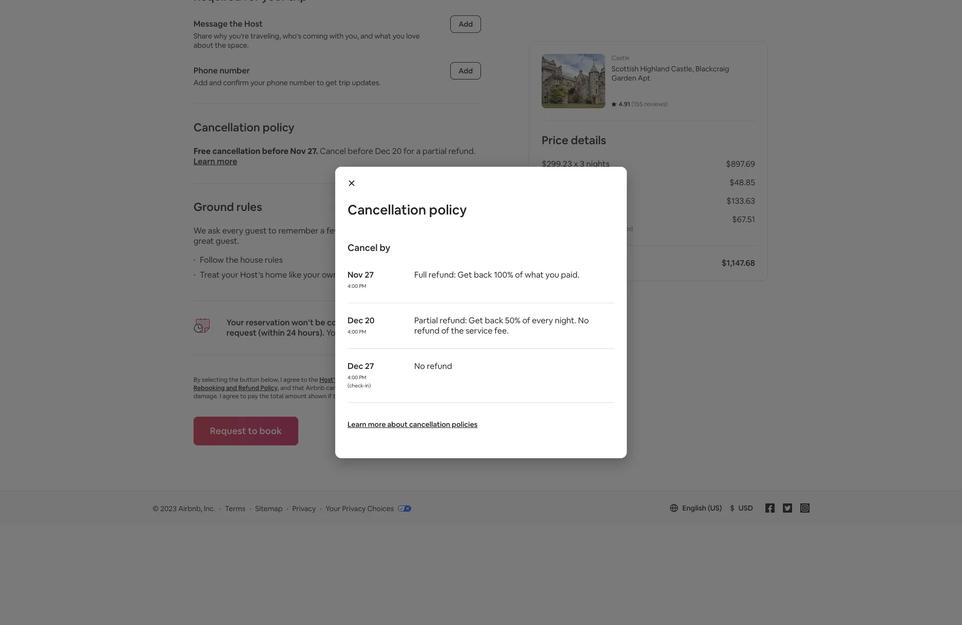 Task type: vqa. For each thing, say whether or not it's contained in the screenshot.
original related to Yelyzaveta
no



Task type: locate. For each thing, give the bounding box(es) containing it.
cancel
[[320, 146, 346, 157], [348, 242, 378, 254]]

back for 50%
[[485, 315, 504, 326]]

add
[[459, 20, 473, 29], [459, 66, 473, 76], [194, 78, 208, 87]]

to left pay
[[240, 392, 247, 401]]

1 horizontal spatial cancellation policy
[[348, 201, 467, 219]]

the
[[230, 18, 243, 29], [215, 41, 226, 50], [226, 255, 239, 266], [388, 317, 401, 328], [451, 326, 464, 336], [229, 376, 239, 384], [309, 376, 318, 384], [260, 392, 269, 401], [333, 392, 343, 401]]

nov left 27.
[[290, 146, 306, 157]]

0 vertical spatial cancellation
[[194, 120, 260, 135]]

won't right you
[[342, 328, 364, 339]]

1 vertical spatial pm
[[359, 329, 366, 335]]

reservation
[[246, 317, 290, 328]]

what right 100%
[[525, 270, 544, 280]]

partial refund: get back 50% of every night. no refund of the service fee.
[[415, 315, 589, 336]]

nights
[[587, 159, 610, 170]]

policy up makes
[[429, 201, 467, 219]]

add button
[[451, 15, 481, 33], [451, 62, 481, 80]]

0 vertical spatial pm
[[359, 283, 366, 290]]

cancellation down request.
[[409, 420, 451, 429]]

1 vertical spatial cancellation
[[409, 420, 451, 429]]

get left 100%
[[458, 270, 472, 280]]

cancellation policy up learn more button
[[194, 120, 295, 135]]

ground
[[194, 200, 234, 214]]

1 vertical spatial accepts
[[359, 392, 382, 401]]

and inside phone number add and confirm your phone number to get trip updates.
[[209, 78, 222, 87]]

cancellation inside the cancellation policy dialog
[[409, 420, 451, 429]]

terms link
[[225, 504, 246, 514]]

0 horizontal spatial every
[[222, 226, 243, 236]]

refund:
[[429, 270, 456, 280], [440, 315, 467, 326]]

won't inside 'your reservation won't be confirmed until the host accepts your request (within 24 hours).'
[[292, 317, 314, 328]]

no right night.
[[578, 315, 589, 326]]

cancellation
[[213, 146, 261, 157], [409, 420, 451, 429]]

nov 27 4:00 pm
[[348, 270, 374, 290]]

pm
[[359, 283, 366, 290], [359, 329, 366, 335], [359, 374, 366, 381]]

4:00 inside dec 20 4:00 pm
[[348, 329, 358, 335]]

every left night.
[[532, 315, 553, 326]]

4:00 inside nov 27 4:00 pm
[[348, 283, 358, 290]]

learn
[[194, 156, 215, 167], [348, 420, 367, 429]]

1 horizontal spatial you
[[546, 270, 560, 280]]

ask
[[208, 226, 221, 236]]

1 vertical spatial what
[[419, 226, 438, 236]]

nov right own
[[348, 270, 363, 280]]

host down (check-
[[344, 392, 358, 401]]

0 horizontal spatial accepts
[[359, 392, 382, 401]]

1 horizontal spatial my
[[383, 392, 392, 401]]

cancellation up things
[[348, 201, 427, 219]]

few
[[327, 226, 341, 236]]

refund: for partial
[[440, 315, 467, 326]]

get for 100%
[[458, 270, 472, 280]]

be left charged
[[365, 328, 375, 339]]

(us)
[[708, 504, 722, 513]]

add for message the host
[[459, 20, 473, 29]]

0 horizontal spatial you
[[393, 31, 405, 41]]

1 horizontal spatial cancellation
[[409, 420, 451, 429]]

2 vertical spatial dec
[[348, 361, 363, 372]]

for inside free cancellation before nov 27. cancel before dec 20 for a partial refund. learn more
[[404, 146, 415, 157]]

we ask every guest to remember a few simple things about what makes a great guest.
[[194, 226, 470, 247]]

your privacy choices link
[[326, 504, 412, 514]]

refund: right full
[[429, 270, 456, 280]]

cancellation inside free cancellation before nov 27. cancel before dec 20 for a partial refund. learn more
[[213, 146, 261, 157]]

about right things
[[394, 226, 417, 236]]

2 pm from the top
[[359, 329, 366, 335]]

accepts left service at the bottom
[[423, 317, 454, 328]]

0 vertical spatial rules
[[236, 200, 262, 214]]

amount
[[285, 392, 307, 401]]

2 vertical spatial host
[[344, 392, 358, 401]]

learn up ground
[[194, 156, 215, 167]]

24
[[287, 328, 296, 339]]

more right free on the left
[[217, 156, 237, 167]]

0 horizontal spatial more
[[217, 156, 237, 167]]

4:00 down the confirmed
[[348, 329, 358, 335]]

1 horizontal spatial host
[[344, 392, 358, 401]]

1 vertical spatial host
[[403, 317, 421, 328]]

20 up you won't be charged until then.
[[365, 315, 375, 326]]

request
[[227, 328, 257, 339]]

a inside free cancellation before nov 27. cancel before dec 20 for a partial refund. learn more
[[417, 146, 421, 157]]

0 vertical spatial get
[[458, 270, 472, 280]]

cancellation right free on the left
[[213, 146, 261, 157]]

terms
[[225, 504, 246, 514]]

2 add button from the top
[[451, 62, 481, 80]]

to left get
[[317, 78, 324, 87]]

27 down cancel by
[[365, 270, 374, 280]]

no refund
[[415, 361, 452, 372]]

0 vertical spatial every
[[222, 226, 243, 236]]

agree left pay
[[223, 392, 239, 401]]

host inside the if i'm responsible for damage. i agree to pay the total amount shown if the host accepts my booking request.
[[344, 392, 358, 401]]

charge
[[338, 384, 358, 392]]

refund right charged
[[415, 326, 440, 336]]

to inside the if i'm responsible for damage. i agree to pay the total amount shown if the host accepts my booking request.
[[240, 392, 247, 401]]

won't left you
[[292, 317, 314, 328]]

policy down the phone
[[263, 120, 295, 135]]

27
[[365, 270, 374, 280], [365, 361, 374, 372]]

3 4:00 from the top
[[348, 374, 358, 381]]

refund up the i'm
[[427, 361, 452, 372]]

to left book
[[248, 425, 258, 437]]

refund: for full
[[429, 270, 456, 280]]

if left the i'm
[[421, 384, 425, 392]]

pm for nov 27
[[359, 283, 366, 290]]

the inside 'partial refund: get back 50% of every night. no refund of the service fee.'
[[451, 326, 464, 336]]

0 vertical spatial you
[[393, 31, 405, 41]]

number up confirm
[[220, 65, 250, 76]]

your
[[227, 317, 244, 328], [326, 504, 341, 514]]

for left partial
[[404, 146, 415, 157]]

1 vertical spatial add button
[[451, 62, 481, 80]]

27 up rules
[[365, 361, 374, 372]]

get inside 'partial refund: get back 50% of every night. no refund of the service fee.'
[[469, 315, 483, 326]]

0 vertical spatial for
[[404, 146, 415, 157]]

0 horizontal spatial your
[[227, 317, 244, 328]]

message
[[194, 18, 228, 29]]

you inside 'message the host share why you're traveling, who's coming with you, and what you love about the space.'
[[393, 31, 405, 41]]

confirmed
[[327, 317, 367, 328]]

learn more button
[[194, 156, 237, 167]]

0 horizontal spatial 20
[[365, 315, 375, 326]]

$299.23 x 3 nights
[[542, 159, 610, 170]]

cancellation up free on the left
[[194, 120, 260, 135]]

if right shown
[[328, 392, 332, 401]]

0 horizontal spatial policy
[[263, 120, 295, 135]]

guest.
[[216, 236, 239, 247]]

1 vertical spatial i
[[220, 392, 221, 401]]

before
[[262, 146, 289, 157], [348, 146, 373, 157]]

1 vertical spatial cancellation policy
[[348, 201, 467, 219]]

more down charge my payment method button
[[368, 420, 386, 429]]

of right 100%
[[515, 270, 523, 280]]

phone number add and confirm your phone number to get trip updates.
[[194, 65, 381, 87]]

be left you
[[315, 317, 325, 328]]

1 4:00 from the top
[[348, 283, 358, 290]]

your inside phone number add and confirm your phone number to get trip updates.
[[251, 78, 265, 87]]

1 horizontal spatial before
[[348, 146, 373, 157]]

0 vertical spatial no
[[578, 315, 589, 326]]

1 horizontal spatial every
[[532, 315, 553, 326]]

1 vertical spatial learn
[[348, 420, 367, 429]]

cancellation policy up things
[[348, 201, 467, 219]]

pm up "in)"
[[359, 374, 366, 381]]

to inside button
[[248, 425, 258, 437]]

what left makes
[[419, 226, 438, 236]]

50%
[[505, 315, 521, 326]]

0 vertical spatial number
[[220, 65, 250, 76]]

0 vertical spatial 4:00
[[348, 283, 358, 290]]

1 vertical spatial back
[[485, 315, 504, 326]]

for inside the if i'm responsible for damage. i agree to pay the total amount shown if the host accepts my booking request.
[[470, 384, 478, 392]]

2 horizontal spatial host
[[403, 317, 421, 328]]

then.
[[428, 328, 448, 339]]

0 horizontal spatial be
[[315, 317, 325, 328]]

1 vertical spatial nov
[[348, 270, 363, 280]]

4:00 up the confirmed
[[348, 283, 358, 290]]

0 horizontal spatial learn
[[194, 156, 215, 167]]

and left refund
[[226, 384, 237, 392]]

i'm
[[426, 384, 435, 392]]

1 vertical spatial every
[[532, 315, 553, 326]]

back left 100%
[[474, 270, 493, 280]]

2 vertical spatial pm
[[359, 374, 366, 381]]

1 add button from the top
[[451, 15, 481, 33]]

pm inside dec 20 4:00 pm
[[359, 329, 366, 335]]

1 horizontal spatial what
[[419, 226, 438, 236]]

of for 50%
[[523, 315, 531, 326]]

0 horizontal spatial rules
[[236, 200, 262, 214]]

rules up guest
[[236, 200, 262, 214]]

1 27 from the top
[[365, 270, 374, 280]]

simple
[[343, 226, 367, 236]]

more
[[217, 156, 237, 167], [368, 420, 386, 429]]

that
[[293, 384, 304, 392]]

0 vertical spatial host
[[244, 18, 263, 29]]

a right makes
[[466, 226, 470, 236]]

home
[[266, 270, 287, 280]]

privacy
[[292, 504, 316, 514], [342, 504, 366, 514]]

selecting
[[202, 376, 228, 384]]

about inside the cancellation policy dialog
[[388, 420, 408, 429]]

your right privacy link
[[326, 504, 341, 514]]

1 vertical spatial 27
[[365, 361, 374, 372]]

2 horizontal spatial what
[[525, 270, 544, 280]]

1 horizontal spatial privacy
[[342, 504, 366, 514]]

your
[[251, 78, 265, 87], [222, 270, 238, 280], [303, 270, 320, 280], [456, 317, 473, 328]]

0 vertical spatial add
[[459, 20, 473, 29]]

1 horizontal spatial agree
[[283, 376, 300, 384]]

of right 50%
[[523, 315, 531, 326]]

4.91
[[619, 100, 631, 108]]

0 vertical spatial about
[[194, 41, 213, 50]]

back inside 'partial refund: get back 50% of every night. no refund of the service fee.'
[[485, 315, 504, 326]]

0 vertical spatial refund
[[415, 326, 440, 336]]

27 inside nov 27 4:00 pm
[[365, 270, 374, 280]]

rules up home
[[265, 255, 283, 266]]

book
[[260, 425, 282, 437]]

2 4:00 from the top
[[348, 329, 358, 335]]

your inside 'your reservation won't be confirmed until the host accepts your request (within 24 hours).'
[[227, 317, 244, 328]]

$67.51 assistance services fee included
[[542, 214, 756, 233]]

until right the confirmed
[[369, 317, 386, 328]]

0 horizontal spatial before
[[262, 146, 289, 157]]

of right 'partial'
[[442, 326, 450, 336]]

about
[[194, 41, 213, 50], [394, 226, 417, 236], [388, 420, 408, 429]]

1 vertical spatial number
[[290, 78, 316, 87]]

english
[[683, 504, 707, 513]]

my
[[359, 384, 368, 392], [383, 392, 392, 401]]

2 vertical spatial 4:00
[[348, 374, 358, 381]]

i inside the if i'm responsible for damage. i agree to pay the total amount shown if the host accepts my booking request.
[[220, 392, 221, 401]]

host's house rules button
[[320, 376, 374, 384]]

1 vertical spatial dec
[[348, 315, 363, 326]]

1 vertical spatial 20
[[365, 315, 375, 326]]

rules
[[236, 200, 262, 214], [265, 255, 283, 266]]

dec inside free cancellation before nov 27. cancel before dec 20 for a partial refund. learn more
[[375, 146, 391, 157]]

about left why
[[194, 41, 213, 50]]

no up method
[[415, 361, 425, 372]]

blackcraig
[[696, 64, 730, 73]]

i right damage.
[[220, 392, 221, 401]]

i right ,
[[281, 376, 282, 384]]

before right 27.
[[348, 146, 373, 157]]

by selecting the button below, i agree to the host's house rules
[[194, 376, 374, 384]]

1 vertical spatial for
[[470, 384, 478, 392]]

privacy right sitemap link
[[292, 504, 316, 514]]

27 for dec
[[365, 361, 374, 372]]

before left 27.
[[262, 146, 289, 157]]

your left reservation
[[227, 317, 244, 328]]

accepts down "in)"
[[359, 392, 382, 401]]

20
[[392, 146, 402, 157], [365, 315, 375, 326]]

, and that airbnb can charge my payment method
[[278, 384, 420, 392]]

and down phone
[[209, 78, 222, 87]]

2 privacy from the left
[[342, 504, 366, 514]]

learn down , and that airbnb can charge my payment method in the bottom left of the page
[[348, 420, 367, 429]]

host left then.
[[403, 317, 421, 328]]

house
[[240, 255, 263, 266]]

1 privacy from the left
[[292, 504, 316, 514]]

0 vertical spatial what
[[375, 31, 391, 41]]

0 horizontal spatial no
[[415, 361, 425, 372]]

more inside free cancellation before nov 27. cancel before dec 20 for a partial refund. learn more
[[217, 156, 237, 167]]

0 vertical spatial agree
[[283, 376, 300, 384]]

0 horizontal spatial cancellation
[[213, 146, 261, 157]]

you're
[[229, 31, 249, 41]]

1 vertical spatial add
[[459, 66, 473, 76]]

27 inside dec 27 4:00 pm (check-in)
[[365, 361, 374, 372]]

and right "you,"
[[361, 31, 373, 41]]

dec inside dec 20 4:00 pm
[[348, 315, 363, 326]]

a left the few
[[320, 226, 325, 236]]

1 horizontal spatial no
[[578, 315, 589, 326]]

0 vertical spatial cancel
[[320, 146, 346, 157]]

learn inside free cancellation before nov 27. cancel before dec 20 for a partial refund. learn more
[[194, 156, 215, 167]]

1 horizontal spatial if
[[421, 384, 425, 392]]

agree for below,
[[283, 376, 300, 384]]

1 horizontal spatial a
[[417, 146, 421, 157]]

you left paid. on the right of page
[[546, 270, 560, 280]]

number right the phone
[[290, 78, 316, 87]]

airbnb's
[[448, 376, 472, 384]]

1 horizontal spatial rules
[[265, 255, 283, 266]]

0 vertical spatial nov
[[290, 146, 306, 157]]

nov
[[290, 146, 306, 157], [348, 270, 363, 280]]

1 horizontal spatial your
[[326, 504, 341, 514]]

0 horizontal spatial until
[[369, 317, 386, 328]]

1 vertical spatial about
[[394, 226, 417, 236]]

1 vertical spatial 4:00
[[348, 329, 358, 335]]

until down 'partial'
[[410, 328, 427, 339]]

2 27 from the top
[[365, 361, 374, 372]]

a left partial
[[417, 146, 421, 157]]

what left love
[[375, 31, 391, 41]]

4:00 up (check-
[[348, 374, 358, 381]]

to right guest
[[269, 226, 277, 236]]

1 vertical spatial you
[[546, 270, 560, 280]]

1 horizontal spatial cancellation
[[348, 201, 427, 219]]

pm down cancel by
[[359, 283, 366, 290]]

back left 50%
[[485, 315, 504, 326]]

1 horizontal spatial cancel
[[348, 242, 378, 254]]

pm down the confirmed
[[359, 329, 366, 335]]

4:00 for dec 20
[[348, 329, 358, 335]]

0 vertical spatial accepts
[[423, 317, 454, 328]]

2 vertical spatial what
[[525, 270, 544, 280]]

1 vertical spatial cancellation
[[348, 201, 427, 219]]

host inside 'your reservation won't be confirmed until the host accepts your request (within 24 hours).'
[[403, 317, 421, 328]]

space.
[[228, 41, 249, 50]]

price details
[[542, 133, 607, 147]]

refund: up then.
[[440, 315, 467, 326]]

0 horizontal spatial what
[[375, 31, 391, 41]]

pm for dec 20
[[359, 329, 366, 335]]

every inside "we ask every guest to remember a few simple things about what makes a great guest."
[[222, 226, 243, 236]]

you left love
[[393, 31, 405, 41]]

cancel right 27.
[[320, 146, 346, 157]]

3 pm from the top
[[359, 374, 366, 381]]

every
[[222, 226, 243, 236], [532, 315, 553, 326]]

full refund: get back 100% of what you paid.
[[415, 270, 580, 280]]

$897.69
[[726, 159, 756, 170]]

your right like
[[303, 270, 320, 280]]

every right "ask"
[[222, 226, 243, 236]]

1 vertical spatial policy
[[429, 201, 467, 219]]

get
[[326, 78, 337, 87]]

0 horizontal spatial i
[[220, 392, 221, 401]]

0 horizontal spatial won't
[[292, 317, 314, 328]]

and inside "airbnb's rebooking and refund policy"
[[226, 384, 237, 392]]

agree right ,
[[283, 376, 300, 384]]

pm inside nov 27 4:00 pm
[[359, 283, 366, 290]]

for right the responsible at the bottom left of the page
[[470, 384, 478, 392]]

cancellation
[[194, 120, 260, 135], [348, 201, 427, 219]]

1 pm from the top
[[359, 283, 366, 290]]

no inside 'partial refund: get back 50% of every night. no refund of the service fee.'
[[578, 315, 589, 326]]

1 vertical spatial more
[[368, 420, 386, 429]]

own
[[322, 270, 338, 280]]

add for phone number
[[459, 66, 473, 76]]

20 left partial
[[392, 146, 402, 157]]

refund: inside 'partial refund: get back 50% of every night. no refund of the service fee.'
[[440, 315, 467, 326]]

cancel inside free cancellation before nov 27. cancel before dec 20 for a partial refund. learn more
[[320, 146, 346, 157]]

2 vertical spatial about
[[388, 420, 408, 429]]

dec inside dec 27 4:00 pm (check-in)
[[348, 361, 363, 372]]

paid.
[[561, 270, 580, 280]]

1 vertical spatial no
[[415, 361, 425, 372]]

navigate to twitter image
[[783, 504, 793, 513]]

privacy left choices
[[342, 504, 366, 514]]

1 horizontal spatial 20
[[392, 146, 402, 157]]

about down booking on the bottom of the page
[[388, 420, 408, 429]]

refund inside 'partial refund: get back 50% of every night. no refund of the service fee.'
[[415, 326, 440, 336]]

your right then.
[[456, 317, 473, 328]]

method
[[397, 384, 420, 392]]

cancel down "simple"
[[348, 242, 378, 254]]

1 horizontal spatial accepts
[[423, 317, 454, 328]]

the inside follow the house rules treat your host's home like your own
[[226, 255, 239, 266]]

navigate to instagram image
[[801, 504, 810, 513]]

0 vertical spatial learn
[[194, 156, 215, 167]]

1 vertical spatial agree
[[223, 392, 239, 401]]

host up the "traveling,"
[[244, 18, 263, 29]]

back
[[474, 270, 493, 280], [485, 315, 504, 326]]

0 horizontal spatial nov
[[290, 146, 306, 157]]

0 vertical spatial your
[[227, 317, 244, 328]]

you won't be charged until then.
[[326, 328, 448, 339]]

cancellation policy dialog
[[335, 167, 627, 459]]

your left the phone
[[251, 78, 265, 87]]

if
[[421, 384, 425, 392], [328, 392, 332, 401]]

0 horizontal spatial cancellation
[[194, 120, 260, 135]]

cancellation inside dialog
[[348, 201, 427, 219]]

updates.
[[352, 78, 381, 87]]

2 vertical spatial add
[[194, 78, 208, 87]]

get left fee.
[[469, 315, 483, 326]]

what inside "we ask every guest to remember a few simple things about what makes a great guest."
[[419, 226, 438, 236]]

agree inside the if i'm responsible for damage. i agree to pay the total amount shown if the host accepts my booking request.
[[223, 392, 239, 401]]

your inside "link"
[[326, 504, 341, 514]]

1 vertical spatial rules
[[265, 255, 283, 266]]

2 before from the left
[[348, 146, 373, 157]]



Task type: describe. For each thing, give the bounding box(es) containing it.
to inside phone number add and confirm your phone number to get trip updates.
[[317, 78, 324, 87]]

phone
[[267, 78, 288, 87]]

$67.51
[[733, 214, 756, 225]]

20 inside free cancellation before nov 27. cancel before dec 20 for a partial refund. learn more
[[392, 146, 402, 157]]

request to book
[[210, 425, 282, 437]]

1 vertical spatial refund
[[427, 361, 452, 372]]

to up amount
[[301, 376, 307, 384]]

by
[[194, 376, 201, 384]]

policy
[[261, 384, 278, 392]]

your privacy choices
[[326, 504, 394, 514]]

fee
[[598, 225, 608, 233]]

0 horizontal spatial cancellation policy
[[194, 120, 295, 135]]

2 horizontal spatial a
[[466, 226, 470, 236]]

guest
[[245, 226, 267, 236]]

partial
[[423, 146, 447, 157]]

traveling,
[[251, 31, 281, 41]]

damage.
[[194, 392, 218, 401]]

nov inside free cancellation before nov 27. cancel before dec 20 for a partial refund. learn more
[[290, 146, 306, 157]]

$133.63
[[727, 196, 756, 207]]

you inside the cancellation policy dialog
[[546, 270, 560, 280]]

2023
[[160, 504, 177, 514]]

4:00 inside dec 27 4:00 pm (check-in)
[[348, 374, 358, 381]]

my inside the if i'm responsible for damage. i agree to pay the total amount shown if the host accepts my booking request.
[[383, 392, 392, 401]]

add button for phone number
[[451, 62, 481, 80]]

learn inside the cancellation policy dialog
[[348, 420, 367, 429]]

(check-
[[348, 383, 365, 389]]

host inside 'message the host share why you're traveling, who's coming with you, and what you love about the space.'
[[244, 18, 263, 29]]

privacy inside "link"
[[342, 504, 366, 514]]

cancel by
[[348, 242, 391, 254]]

navigate to facebook image
[[766, 504, 775, 513]]

rules
[[359, 376, 374, 384]]

)
[[666, 100, 668, 108]]

get for 50%
[[469, 315, 483, 326]]

phone
[[194, 65, 218, 76]]

refund.
[[449, 146, 476, 157]]

charged
[[377, 328, 409, 339]]

cancellation policy inside dialog
[[348, 201, 467, 219]]

$1,147.68
[[722, 258, 756, 269]]

hours).
[[298, 328, 325, 339]]

responsible
[[436, 384, 469, 392]]

refund
[[238, 384, 259, 392]]

$
[[731, 504, 735, 513]]

we
[[194, 226, 206, 236]]

highland
[[641, 64, 670, 73]]

you,
[[345, 31, 359, 41]]

english (us) button
[[670, 504, 722, 513]]

like
[[289, 270, 302, 280]]

sitemap
[[255, 504, 283, 514]]

dec 27 4:00 pm (check-in)
[[348, 361, 374, 389]]

,
[[278, 384, 279, 392]]

included
[[609, 225, 633, 233]]

© 2023 airbnb, inc.
[[153, 504, 215, 514]]

your for your reservation won't be confirmed until the host accepts your request (within 24 hours).
[[227, 317, 244, 328]]

0 horizontal spatial a
[[320, 226, 325, 236]]

learn more about cancellation policies link
[[348, 420, 478, 429]]

share
[[194, 31, 212, 41]]

add inside phone number add and confirm your phone number to get trip updates.
[[194, 78, 208, 87]]

rebooking
[[194, 384, 225, 392]]

the inside 'your reservation won't be confirmed until the host accepts your request (within 24 hours).'
[[388, 317, 401, 328]]

©
[[153, 504, 159, 514]]

sitemap link
[[255, 504, 283, 514]]

apt
[[638, 73, 651, 83]]

·
[[219, 504, 221, 514]]

27 for nov
[[365, 270, 374, 280]]

1 horizontal spatial be
[[365, 328, 375, 339]]

your inside 'your reservation won't be confirmed until the host accepts your request (within 24 hours).'
[[456, 317, 473, 328]]

more inside the cancellation policy dialog
[[368, 420, 386, 429]]

policy inside dialog
[[429, 201, 467, 219]]

scottish
[[612, 64, 639, 73]]

about inside 'message the host share why you're traveling, who's coming with you, and what you love about the space.'
[[194, 41, 213, 50]]

100%
[[494, 270, 514, 280]]

back for 100%
[[474, 270, 493, 280]]

policies
[[452, 420, 478, 429]]

0 horizontal spatial my
[[359, 384, 368, 392]]

0 horizontal spatial if
[[328, 392, 332, 401]]

agree for damage.
[[223, 392, 239, 401]]

what inside the cancellation policy dialog
[[525, 270, 544, 280]]

if i'm responsible for damage. i agree to pay the total amount shown if the host accepts my booking request.
[[194, 384, 478, 401]]

pay
[[248, 392, 258, 401]]

by
[[380, 242, 391, 254]]

4:00 for nov 27
[[348, 283, 358, 290]]

pm inside dec 27 4:00 pm (check-in)
[[359, 374, 366, 381]]

(
[[632, 100, 634, 108]]

choices
[[367, 504, 394, 514]]

1 horizontal spatial won't
[[342, 328, 364, 339]]

cancel inside dialog
[[348, 242, 378, 254]]

airbnb's rebooking and refund policy button
[[194, 376, 472, 392]]

what inside 'message the host share why you're traveling, who's coming with you, and what you love about the space.'
[[375, 31, 391, 41]]

reviews
[[645, 100, 666, 108]]

great
[[194, 236, 214, 247]]

follow
[[200, 255, 224, 266]]

night.
[[555, 315, 577, 326]]

usd
[[739, 504, 754, 513]]

i for below,
[[281, 376, 282, 384]]

dec for 27
[[348, 361, 363, 372]]

add button for message the host
[[451, 15, 481, 33]]

castle
[[612, 54, 630, 62]]

follow the house rules treat your host's home like your own
[[200, 255, 338, 280]]

1 before from the left
[[262, 146, 289, 157]]

about inside "we ask every guest to remember a few simple things about what makes a great guest."
[[394, 226, 417, 236]]

and inside 'message the host share why you're traveling, who's coming with you, and what you love about the space.'
[[361, 31, 373, 41]]

(within
[[258, 328, 285, 339]]

host's
[[240, 270, 264, 280]]

i for damage.
[[220, 392, 221, 401]]

20 inside dec 20 4:00 pm
[[365, 315, 375, 326]]

full
[[415, 270, 427, 280]]

1 horizontal spatial number
[[290, 78, 316, 87]]

dec 20 4:00 pm
[[348, 315, 375, 335]]

total
[[270, 392, 284, 401]]

155
[[634, 100, 643, 108]]

in)
[[365, 383, 371, 389]]

who's
[[283, 31, 301, 41]]

confirm
[[223, 78, 249, 87]]

until inside 'your reservation won't be confirmed until the host accepts your request (within 24 hours).'
[[369, 317, 386, 328]]

message the host share why you're traveling, who's coming with you, and what you love about the space.
[[194, 18, 422, 50]]

1 horizontal spatial until
[[410, 328, 427, 339]]

your reservation won't be confirmed until the host accepts your request (within 24 hours).
[[227, 317, 473, 339]]

free cancellation before nov 27. cancel before dec 20 for a partial refund. learn more
[[194, 146, 476, 167]]

can
[[326, 384, 337, 392]]

of for 100%
[[515, 270, 523, 280]]

services
[[574, 225, 597, 233]]

price
[[542, 133, 569, 147]]

to inside "we ask every guest to remember a few simple things about what makes a great guest."
[[269, 226, 277, 236]]

$48.85
[[730, 177, 756, 188]]

rules inside follow the house rules treat your host's home like your own
[[265, 255, 283, 266]]

your right treat
[[222, 270, 238, 280]]

be inside 'your reservation won't be confirmed until the host accepts your request (within 24 hours).'
[[315, 317, 325, 328]]

ground rules
[[194, 200, 262, 214]]

and right ,
[[281, 384, 291, 392]]

every inside 'partial refund: get back 50% of every night. no refund of the service fee.'
[[532, 315, 553, 326]]

things
[[369, 226, 393, 236]]

dec for 20
[[348, 315, 363, 326]]

coming
[[303, 31, 328, 41]]

host's
[[320, 376, 338, 384]]

your for your privacy choices
[[326, 504, 341, 514]]

nov inside nov 27 4:00 pm
[[348, 270, 363, 280]]

0 vertical spatial policy
[[263, 120, 295, 135]]

accepts inside 'your reservation won't be confirmed until the host accepts your request (within 24 hours).'
[[423, 317, 454, 328]]

airbnb,
[[178, 504, 202, 514]]

trip
[[339, 78, 351, 87]]

service
[[466, 326, 493, 336]]

request.
[[418, 392, 441, 401]]

accepts inside the if i'm responsible for damage. i agree to pay the total amount shown if the host accepts my booking request.
[[359, 392, 382, 401]]

below,
[[261, 376, 279, 384]]



